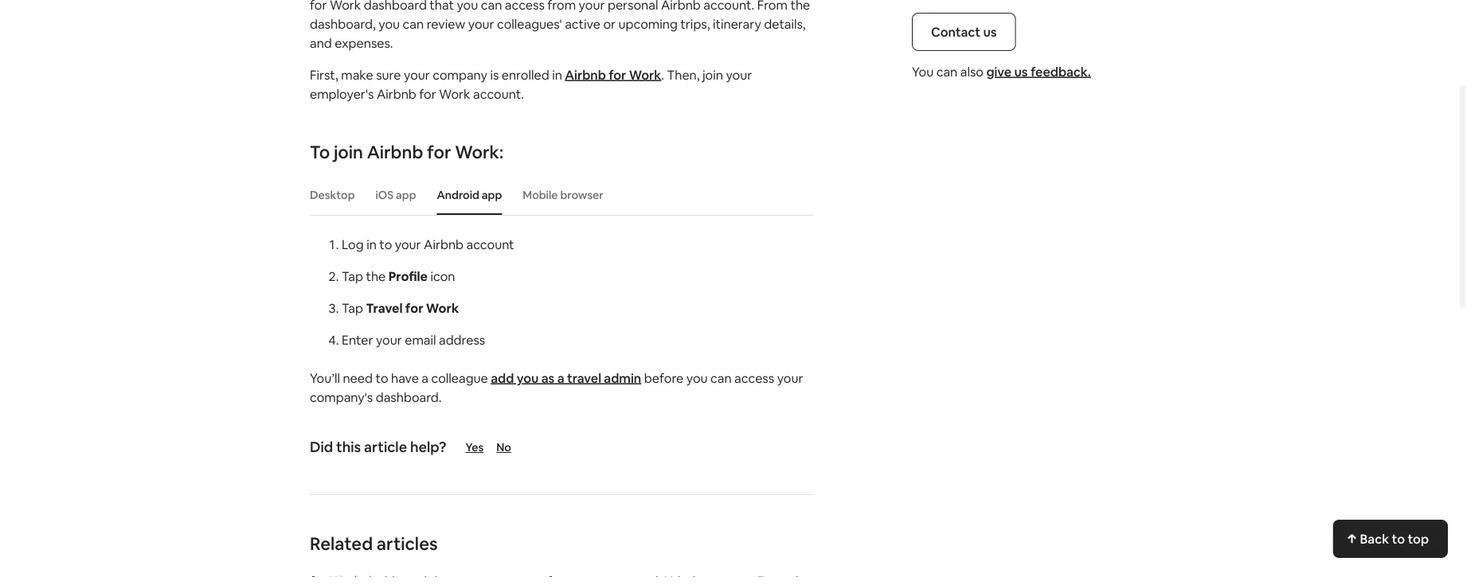 Task type: vqa. For each thing, say whether or not it's contained in the screenshot.
find
no



Task type: describe. For each thing, give the bounding box(es) containing it.
join inside . then, join your employer's airbnb for work account.
[[702, 67, 723, 83]]

0 vertical spatial in
[[552, 67, 562, 83]]

back to top button
[[1333, 520, 1448, 558]]

work:
[[455, 141, 504, 163]]

app for ios app
[[396, 188, 416, 202]]

log
[[342, 236, 364, 252]]

dashboard.
[[376, 389, 442, 405]]

you'll
[[310, 370, 340, 386]]

0 horizontal spatial us
[[983, 23, 997, 40]]

colleague
[[431, 370, 488, 386]]

2 vertical spatial work
[[426, 300, 459, 316]]

email
[[405, 332, 436, 348]]

to for in
[[379, 236, 392, 252]]

give us feedback. link
[[986, 63, 1091, 80]]

desktop button
[[302, 180, 363, 210]]

the
[[366, 268, 386, 284]]

log in to your airbnb account
[[342, 236, 514, 252]]

you can also give us feedback.
[[912, 63, 1091, 80]]

airbnb for work link
[[565, 67, 661, 83]]

to for need
[[376, 370, 388, 386]]

before
[[644, 370, 684, 386]]

first, make sure your company is enrolled in airbnb for work
[[310, 67, 661, 83]]

for left .
[[609, 67, 626, 83]]

ios app button
[[368, 180, 424, 210]]

1 vertical spatial in
[[366, 236, 377, 252]]

articles
[[377, 532, 438, 555]]

0 horizontal spatial join
[[334, 141, 363, 163]]

airbnb inside . then, join your employer's airbnb for work account.
[[377, 86, 416, 102]]

account
[[466, 236, 514, 252]]

help?
[[410, 438, 446, 457]]

employer's
[[310, 86, 374, 102]]

no
[[496, 440, 511, 455]]

did
[[310, 438, 333, 457]]

your inside before you can access your company's dashboard.
[[777, 370, 803, 386]]

1 a from the left
[[422, 370, 429, 386]]

then,
[[667, 67, 700, 83]]

top
[[1408, 531, 1429, 547]]

no button
[[496, 440, 542, 455]]

add you as a travel admin link
[[491, 370, 641, 386]]

for inside . then, join your employer's airbnb for work account.
[[419, 86, 436, 102]]

mobile
[[523, 188, 558, 202]]

airbnb up icon
[[424, 236, 464, 252]]

enter your email address
[[342, 332, 485, 348]]

have
[[391, 370, 419, 386]]

back
[[1360, 531, 1389, 547]]

2 a from the left
[[557, 370, 564, 386]]

you inside before you can access your company's dashboard.
[[686, 370, 708, 386]]

contact us link
[[912, 13, 1016, 51]]

android app button
[[429, 180, 510, 210]]

as
[[541, 370, 555, 386]]

desktop
[[310, 188, 355, 202]]

. then, join your employer's airbnb for work account.
[[310, 67, 752, 102]]

yes
[[465, 440, 484, 455]]

icon
[[430, 268, 455, 284]]

yes button
[[465, 440, 484, 455]]

related
[[310, 532, 373, 555]]

tab list containing desktop
[[302, 175, 813, 215]]

also
[[960, 63, 984, 80]]

your for join
[[726, 67, 752, 83]]

tap travel for work
[[342, 300, 459, 316]]

account.
[[473, 86, 524, 102]]

sure
[[376, 67, 401, 83]]

airbnb right enrolled
[[565, 67, 606, 83]]

android
[[437, 188, 479, 202]]



Task type: locate. For each thing, give the bounding box(es) containing it.
profile
[[388, 268, 428, 284]]

access
[[734, 370, 774, 386]]

to
[[379, 236, 392, 252], [376, 370, 388, 386], [1392, 531, 1405, 547]]

make
[[341, 67, 373, 83]]

in right log
[[366, 236, 377, 252]]

work down company
[[439, 86, 470, 102]]

for down company
[[419, 86, 436, 102]]

0 horizontal spatial app
[[396, 188, 416, 202]]

to inside button
[[1392, 531, 1405, 547]]

need
[[343, 370, 373, 386]]

2 tap from the top
[[342, 300, 363, 316]]

tap
[[342, 268, 363, 284], [342, 300, 363, 316]]

in
[[552, 67, 562, 83], [366, 236, 377, 252]]

1 horizontal spatial a
[[557, 370, 564, 386]]

company
[[433, 67, 487, 83]]

to join airbnb for work:
[[310, 141, 504, 163]]

0 horizontal spatial you
[[517, 370, 539, 386]]

mobile browser
[[523, 188, 603, 202]]

airbnb
[[565, 67, 606, 83], [377, 86, 416, 102], [367, 141, 423, 163], [424, 236, 464, 252]]

address
[[439, 332, 485, 348]]

enrolled
[[502, 67, 549, 83]]

feedback.
[[1031, 63, 1091, 80]]

contact
[[931, 23, 980, 40]]

1 vertical spatial tap
[[342, 300, 363, 316]]

to
[[310, 141, 330, 163]]

can
[[936, 63, 958, 80], [710, 370, 732, 386]]

a right "as"
[[557, 370, 564, 386]]

android app
[[437, 188, 502, 202]]

can left access
[[710, 370, 732, 386]]

you
[[912, 63, 934, 80]]

tap for tap travel for work
[[342, 300, 363, 316]]

your right sure
[[404, 67, 430, 83]]

0 horizontal spatial a
[[422, 370, 429, 386]]

contact us
[[931, 23, 997, 40]]

to left top
[[1392, 531, 1405, 547]]

airbnb up ios app
[[367, 141, 423, 163]]

tab list
[[302, 175, 813, 215]]

2 app from the left
[[482, 188, 502, 202]]

can right you
[[936, 63, 958, 80]]

work down icon
[[426, 300, 459, 316]]

0 vertical spatial can
[[936, 63, 958, 80]]

0 vertical spatial us
[[983, 23, 997, 40]]

your for to
[[395, 236, 421, 252]]

travel
[[366, 300, 403, 316]]

company's
[[310, 389, 373, 405]]

back to top
[[1360, 531, 1429, 547]]

a
[[422, 370, 429, 386], [557, 370, 564, 386]]

app inside button
[[396, 188, 416, 202]]

did this article help?
[[310, 438, 446, 457]]

1 app from the left
[[396, 188, 416, 202]]

your right access
[[777, 370, 803, 386]]

work left then,
[[629, 67, 661, 83]]

your for sure
[[404, 67, 430, 83]]

1 vertical spatial us
[[1014, 63, 1028, 80]]

in right enrolled
[[552, 67, 562, 83]]

your
[[404, 67, 430, 83], [726, 67, 752, 83], [395, 236, 421, 252], [376, 332, 402, 348], [777, 370, 803, 386]]

0 vertical spatial tap
[[342, 268, 363, 284]]

app inside 'button'
[[482, 188, 502, 202]]

your right then,
[[726, 67, 752, 83]]

can inside before you can access your company's dashboard.
[[710, 370, 732, 386]]

us
[[983, 23, 997, 40], [1014, 63, 1028, 80]]

us right give at the right top of page
[[1014, 63, 1028, 80]]

before you can access your company's dashboard.
[[310, 370, 803, 405]]

to left have
[[376, 370, 388, 386]]

1 vertical spatial work
[[439, 86, 470, 102]]

related articles
[[310, 532, 438, 555]]

app
[[396, 188, 416, 202], [482, 188, 502, 202]]

0 vertical spatial join
[[702, 67, 723, 83]]

app right android
[[482, 188, 502, 202]]

1 you from the left
[[517, 370, 539, 386]]

join right then,
[[702, 67, 723, 83]]

1 horizontal spatial can
[[936, 63, 958, 80]]

you left "as"
[[517, 370, 539, 386]]

you
[[517, 370, 539, 386], [686, 370, 708, 386]]

this
[[336, 438, 361, 457]]

app for android app
[[482, 188, 502, 202]]

ios
[[376, 188, 394, 202]]

you right before
[[686, 370, 708, 386]]

1 tap from the top
[[342, 268, 363, 284]]

browser
[[560, 188, 603, 202]]

work inside . then, join your employer's airbnb for work account.
[[439, 86, 470, 102]]

join right to
[[334, 141, 363, 163]]

ios app
[[376, 188, 416, 202]]

0 vertical spatial work
[[629, 67, 661, 83]]

article
[[364, 438, 407, 457]]

tap left travel
[[342, 300, 363, 316]]

for
[[609, 67, 626, 83], [419, 86, 436, 102], [427, 141, 451, 163], [405, 300, 423, 316]]

0 vertical spatial to
[[379, 236, 392, 252]]

is
[[490, 67, 499, 83]]

us right contact
[[983, 23, 997, 40]]

1 vertical spatial can
[[710, 370, 732, 386]]

first,
[[310, 67, 338, 83]]

your left email
[[376, 332, 402, 348]]

your inside . then, join your employer's airbnb for work account.
[[726, 67, 752, 83]]

2 you from the left
[[686, 370, 708, 386]]

2 vertical spatial to
[[1392, 531, 1405, 547]]

tap left the
[[342, 268, 363, 284]]

to right log
[[379, 236, 392, 252]]

admin
[[604, 370, 641, 386]]

add
[[491, 370, 514, 386]]

for right travel
[[405, 300, 423, 316]]

0 horizontal spatial can
[[710, 370, 732, 386]]

1 horizontal spatial us
[[1014, 63, 1028, 80]]

1 horizontal spatial in
[[552, 67, 562, 83]]

1 horizontal spatial you
[[686, 370, 708, 386]]

your up profile
[[395, 236, 421, 252]]

0 horizontal spatial in
[[366, 236, 377, 252]]

join
[[702, 67, 723, 83], [334, 141, 363, 163]]

give
[[986, 63, 1012, 80]]

a right have
[[422, 370, 429, 386]]

travel
[[567, 370, 601, 386]]

tap for tap the profile icon
[[342, 268, 363, 284]]

for left work:
[[427, 141, 451, 163]]

tap the profile icon
[[342, 268, 455, 284]]

.
[[661, 67, 664, 83]]

app right ios
[[396, 188, 416, 202]]

1 horizontal spatial app
[[482, 188, 502, 202]]

you'll need to have a colleague add you as a travel admin
[[310, 370, 641, 386]]

1 vertical spatial join
[[334, 141, 363, 163]]

work
[[629, 67, 661, 83], [439, 86, 470, 102], [426, 300, 459, 316]]

mobile browser button
[[515, 180, 611, 210]]

enter
[[342, 332, 373, 348]]

1 vertical spatial to
[[376, 370, 388, 386]]

1 horizontal spatial join
[[702, 67, 723, 83]]

airbnb down sure
[[377, 86, 416, 102]]



